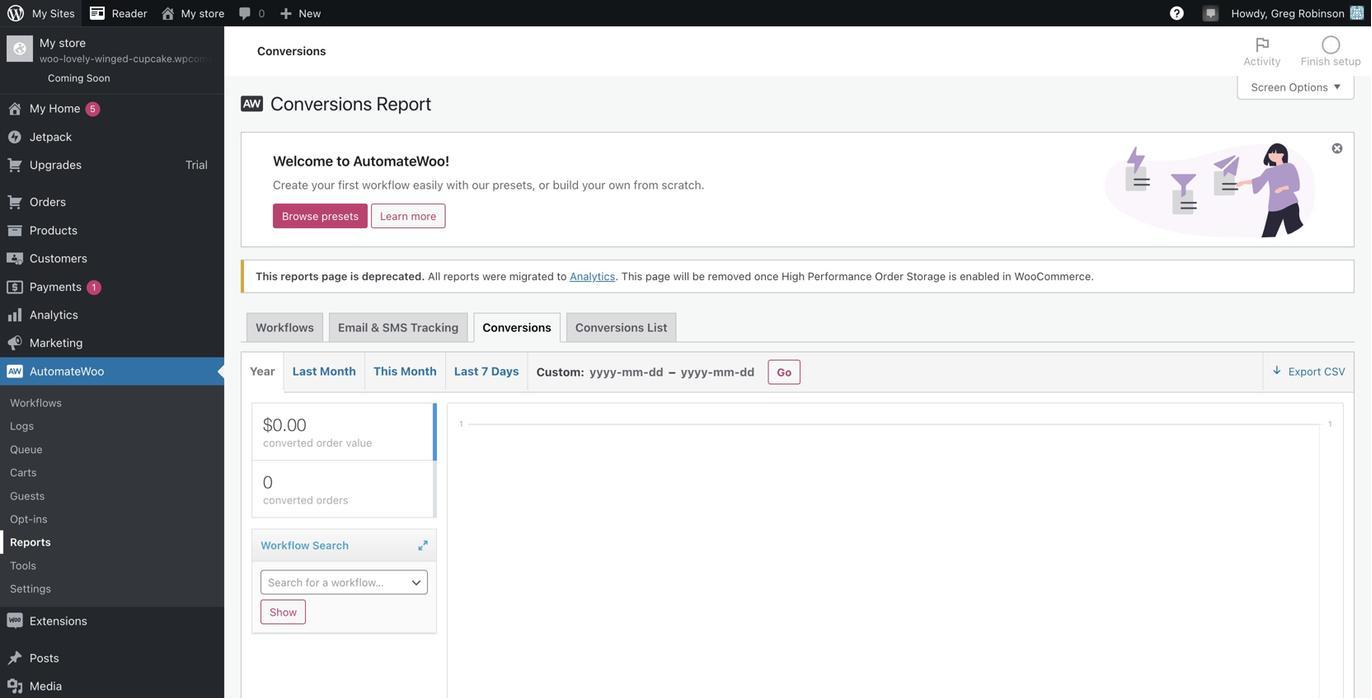 Task type: describe. For each thing, give the bounding box(es) containing it.
store for my store
[[199, 7, 225, 19]]

2 reports from the left
[[443, 270, 479, 283]]

conversions for conversions link
[[483, 321, 551, 334]]

last for last month
[[292, 365, 317, 378]]

1 horizontal spatial analytics
[[570, 270, 615, 283]]

days
[[491, 365, 519, 378]]

create your first workflow easily with our presets, or build your own from scratch.
[[273, 178, 705, 192]]

new link
[[272, 0, 328, 26]]

this for this reports page is deprecated. all reports were migrated to analytics . this page will be removed once high performance order storage is enabled in woocommerce.
[[256, 270, 278, 283]]

last for last 7 days
[[454, 365, 479, 378]]

workflows link for email & sms tracking
[[247, 313, 323, 342]]

enabled
[[960, 270, 1000, 283]]

extensions link
[[0, 653, 224, 681]]

for
[[306, 577, 319, 589]]

export csv link
[[1263, 353, 1354, 391]]

value
[[346, 436, 372, 449]]

our
[[472, 178, 489, 192]]

0 for 0 converted orders
[[263, 472, 273, 492]]

14 days left in trial
[[16, 111, 102, 123]]

this reports page is deprecated. all reports were migrated to analytics . this page will be removed once high performance order storage is enabled in woocommerce.
[[256, 270, 1094, 283]]

scratch.
[[662, 178, 705, 192]]

robinson
[[1298, 7, 1345, 19]]

woocommerce.
[[1014, 270, 1094, 283]]

learn more
[[380, 210, 436, 222]]

build
[[553, 178, 579, 192]]

payments
[[30, 326, 85, 339]]

month for this month
[[401, 365, 437, 378]]

1 reports from the left
[[281, 270, 319, 283]]

2 your from the left
[[582, 178, 605, 192]]

export csv
[[1286, 365, 1346, 378]]

welcome
[[273, 152, 333, 169]]

automatewoo link
[[0, 403, 224, 432]]

2 page from the left
[[645, 270, 670, 283]]

0 link
[[231, 0, 272, 26]]

logs link
[[0, 461, 224, 484]]

queue
[[10, 489, 43, 502]]

removed
[[708, 270, 751, 283]]

Search for a workflow… text field
[[261, 571, 427, 594]]

orders link
[[0, 234, 224, 262]]

deprecated.
[[362, 270, 425, 283]]

conversions link
[[473, 313, 560, 343]]

workflow…
[[331, 577, 384, 589]]

go
[[777, 366, 792, 379]]

workflows for email & sms tracking
[[256, 321, 314, 334]]

or
[[539, 178, 550, 192]]

order
[[875, 270, 904, 283]]

storage
[[907, 270, 946, 283]]

left
[[55, 111, 70, 123]]

converted inside 0 converted orders
[[263, 494, 313, 506]]

first
[[338, 178, 359, 192]]

new
[[299, 7, 321, 19]]

reports link
[[0, 577, 224, 600]]

conversions for conversions report
[[270, 92, 372, 115]]

my sites
[[32, 7, 75, 19]]

0 converted orders
[[263, 472, 348, 506]]

tools
[[10, 605, 36, 618]]

products
[[30, 269, 78, 283]]

presets,
[[493, 178, 536, 192]]

guests link
[[0, 530, 224, 554]]

1 page from the left
[[322, 270, 347, 283]]

high
[[782, 270, 805, 283]]

conversions down new 'link'
[[257, 44, 326, 58]]

howdy, greg robinson
[[1232, 7, 1345, 19]]

be
[[692, 270, 705, 283]]

conversions for conversions list
[[575, 321, 644, 334]]

opt-ins link
[[0, 554, 224, 577]]

list
[[647, 321, 667, 334]]

my for my store woo-lovely-winged-cupcake.wpcomstaging.com coming soon
[[40, 36, 56, 49]]

own
[[609, 178, 630, 192]]

will
[[673, 270, 689, 283]]

sms
[[382, 321, 408, 334]]

1 your from the left
[[311, 178, 335, 192]]

my home
[[30, 148, 84, 161]]

1 vertical spatial analytics link
[[0, 347, 224, 375]]

orders
[[316, 494, 348, 506]]

14 days left in trial link
[[0, 94, 224, 141]]

payments link
[[0, 319, 224, 347]]

more
[[411, 210, 436, 222]]

with
[[446, 178, 469, 192]]

1 1 from the left
[[459, 419, 463, 429]]

2 yyyy-mm-dd text field from the left
[[679, 360, 757, 385]]

14
[[16, 111, 27, 123]]

howdy,
[[1232, 7, 1268, 19]]

greg
[[1271, 7, 1295, 19]]

csv
[[1324, 365, 1346, 378]]

last 7 days
[[454, 365, 519, 378]]

year link
[[242, 353, 284, 391]]

1 vertical spatial in
[[1003, 270, 1011, 283]]

2 horizontal spatial this
[[621, 270, 643, 283]]

finish setup
[[1301, 55, 1361, 67]]

search inside text field
[[268, 577, 303, 589]]

extensions
[[30, 660, 87, 674]]

export
[[1289, 365, 1321, 378]]

orders
[[30, 241, 66, 255]]

browse
[[282, 210, 319, 222]]

in inside the 14 days left in trial link
[[73, 111, 81, 123]]

from
[[634, 178, 658, 192]]

workflows for logs
[[10, 443, 62, 455]]



Task type: vqa. For each thing, say whether or not it's contained in the screenshot.
'enter'
no



Task type: locate. For each thing, give the bounding box(es) containing it.
page up email
[[322, 270, 347, 283]]

0 vertical spatial converted
[[263, 436, 313, 449]]

winged-
[[95, 53, 133, 64]]

all
[[428, 270, 440, 283]]

0 horizontal spatial workflows link
[[0, 437, 224, 461]]

activity button
[[1234, 26, 1291, 76]]

analytics link up conversions list link
[[570, 270, 615, 283]]

customers link
[[0, 291, 224, 319]]

your left first
[[311, 178, 335, 192]]

tab list containing activity
[[1234, 26, 1371, 76]]

is right storage
[[949, 270, 957, 283]]

0 vertical spatial analytics link
[[570, 270, 615, 283]]

1 horizontal spatial reports
[[443, 270, 479, 283]]

0 vertical spatial workflows
[[256, 321, 314, 334]]

my up cupcake.wpcomstaging.com at the top left of page
[[181, 7, 196, 19]]

1 vertical spatial to
[[557, 270, 567, 283]]

0 horizontal spatial yyyy-mm-dd text field
[[587, 360, 666, 385]]

workflows up logs
[[10, 443, 62, 455]]

1 last from the left
[[292, 365, 317, 378]]

0 down the "$"
[[263, 472, 273, 492]]

1 vertical spatial analytics
[[30, 354, 78, 368]]

0 horizontal spatial your
[[311, 178, 335, 192]]

0 horizontal spatial this
[[256, 270, 278, 283]]

0 inside 0 converted orders
[[263, 472, 273, 492]]

to right migrated
[[557, 270, 567, 283]]

0 horizontal spatial analytics
[[30, 354, 78, 368]]

1 horizontal spatial in
[[1003, 270, 1011, 283]]

upgrades
[[30, 204, 82, 218]]

my left home
[[30, 148, 46, 161]]

search for a workflow…
[[268, 577, 384, 589]]

workflows inside main menu navigation
[[10, 443, 62, 455]]

create
[[273, 178, 308, 192]]

1 month from the left
[[320, 365, 356, 378]]

page
[[322, 270, 347, 283], [645, 270, 670, 283]]

1 horizontal spatial last
[[454, 365, 479, 378]]

0 horizontal spatial 1
[[459, 419, 463, 429]]

carts link
[[0, 507, 224, 530]]

days
[[30, 111, 52, 123]]

analytics up marketing at left bottom
[[30, 354, 78, 368]]

screen options button
[[1237, 75, 1355, 100]]

2 1 from the left
[[1328, 419, 1332, 429]]

0.00
[[273, 414, 306, 435]]

0 horizontal spatial search
[[268, 577, 303, 589]]

migrated
[[509, 270, 554, 283]]

conversions up welcome
[[270, 92, 372, 115]]

1
[[459, 419, 463, 429], [1328, 419, 1332, 429]]

a
[[322, 577, 328, 589]]

1 horizontal spatial workflows link
[[247, 313, 323, 342]]

0 for 0
[[258, 7, 265, 19]]

2 converted from the top
[[263, 494, 313, 506]]

workflow search
[[261, 539, 349, 552]]

conversions up the days
[[483, 321, 551, 334]]

$ 0.00 converted order value
[[263, 414, 372, 449]]

1 horizontal spatial page
[[645, 270, 670, 283]]

last
[[292, 365, 317, 378], [454, 365, 479, 378]]

page left the will
[[645, 270, 670, 283]]

2 month from the left
[[401, 365, 437, 378]]

2 is from the left
[[949, 270, 957, 283]]

lovely-
[[63, 53, 95, 64]]

0 horizontal spatial month
[[320, 365, 356, 378]]

my for my home
[[30, 148, 46, 161]]

Search for a workflow… field
[[261, 570, 428, 595]]

search
[[312, 539, 349, 552], [268, 577, 303, 589]]

your left own on the left top of page
[[582, 178, 605, 192]]

learn more link
[[371, 204, 446, 229]]

1 horizontal spatial your
[[582, 178, 605, 192]]

month for last month
[[320, 365, 356, 378]]

yyyy-mm-dd text field down conversions list
[[587, 360, 666, 385]]

in right enabled
[[1003, 270, 1011, 283]]

yyyy-mm-dd text field
[[587, 360, 666, 385], [679, 360, 757, 385]]

0 vertical spatial workflows link
[[247, 313, 323, 342]]

search left for
[[268, 577, 303, 589]]

tracking
[[410, 321, 459, 334]]

queue link
[[0, 484, 224, 507]]

marketing link
[[0, 375, 224, 403]]

1 vertical spatial search
[[268, 577, 303, 589]]

ins
[[33, 559, 48, 571]]

converted left orders
[[263, 494, 313, 506]]

this month
[[373, 365, 437, 378]]

store left the 0 link
[[199, 7, 225, 19]]

go button
[[768, 360, 801, 385]]

$
[[263, 414, 273, 435]]

0 horizontal spatial in
[[73, 111, 81, 123]]

1 converted from the top
[[263, 436, 313, 449]]

customers
[[30, 298, 87, 311]]

1 horizontal spatial analytics link
[[570, 270, 615, 283]]

settings
[[10, 629, 51, 641]]

reports right the all
[[443, 270, 479, 283]]

your
[[311, 178, 335, 192], [582, 178, 605, 192]]

1 horizontal spatial search
[[312, 539, 349, 552]]

0 horizontal spatial to
[[337, 152, 350, 169]]

1 down "last 7 days" link
[[459, 419, 463, 429]]

1 horizontal spatial is
[[949, 270, 957, 283]]

1 horizontal spatial workflows
[[256, 321, 314, 334]]

last left 7
[[454, 365, 479, 378]]

0 horizontal spatial workflows
[[10, 443, 62, 455]]

month down tracking
[[401, 365, 437, 378]]

1 is from the left
[[350, 270, 359, 283]]

1 vertical spatial workflows
[[10, 443, 62, 455]]

main menu navigation
[[0, 26, 265, 698]]

analytics up conversions list link
[[570, 270, 615, 283]]

to up first
[[337, 152, 350, 169]]

finish
[[1301, 55, 1330, 67]]

store inside toolbar "navigation"
[[199, 7, 225, 19]]

0 left new 'link'
[[258, 7, 265, 19]]

0 horizontal spatial store
[[59, 36, 86, 49]]

1 down csv
[[1328, 419, 1332, 429]]

my left sites
[[32, 7, 47, 19]]

reports
[[10, 582, 51, 595]]

1 horizontal spatial yyyy-mm-dd text field
[[679, 360, 757, 385]]

analytics
[[570, 270, 615, 283], [30, 354, 78, 368]]

conversions list
[[575, 321, 667, 334]]

once
[[754, 270, 779, 283]]

email & sms tracking link
[[329, 313, 468, 342]]

year
[[250, 365, 275, 378]]

options
[[1289, 81, 1328, 93]]

0 horizontal spatial last
[[292, 365, 317, 378]]

1 horizontal spatial month
[[401, 365, 437, 378]]

reports
[[281, 270, 319, 283], [443, 270, 479, 283]]

0 horizontal spatial analytics link
[[0, 347, 224, 375]]

converted inside $ 0.00 converted order value
[[263, 436, 313, 449]]

this for this month
[[373, 365, 398, 378]]

0 vertical spatial to
[[337, 152, 350, 169]]

conversions list link
[[566, 313, 677, 342]]

to
[[337, 152, 350, 169], [557, 270, 567, 283]]

automatewoo
[[30, 410, 104, 424]]

search up search for a workflow…
[[312, 539, 349, 552]]

conversions left list
[[575, 321, 644, 334]]

0 horizontal spatial is
[[350, 270, 359, 283]]

1 horizontal spatial 1
[[1328, 419, 1332, 429]]

0 vertical spatial in
[[73, 111, 81, 123]]

were
[[482, 270, 506, 283]]

in
[[73, 111, 81, 123], [1003, 270, 1011, 283]]

settings link
[[0, 623, 224, 647]]

workflows link for logs
[[0, 437, 224, 461]]

month
[[320, 365, 356, 378], [401, 365, 437, 378]]

my
[[32, 7, 47, 19], [181, 7, 196, 19], [40, 36, 56, 49], [30, 148, 46, 161]]

workflows link up year link
[[247, 313, 323, 342]]

reports down the browse
[[281, 270, 319, 283]]

workflows up year link
[[256, 321, 314, 334]]

&
[[371, 321, 379, 334]]

converted down 0.00
[[263, 436, 313, 449]]

tools link
[[0, 600, 224, 623]]

analytics link up automatewoo link
[[0, 347, 224, 375]]

marketing
[[30, 382, 83, 396]]

sites
[[50, 7, 75, 19]]

store for my store woo-lovely-winged-cupcake.wpcomstaging.com coming soon
[[59, 36, 86, 49]]

my home link
[[0, 141, 224, 169]]

toolbar navigation
[[0, 0, 1371, 30]]

1 vertical spatial workflows link
[[0, 437, 224, 461]]

easily
[[413, 178, 443, 192]]

products link
[[0, 262, 224, 291]]

opt-ins
[[10, 559, 48, 571]]

my up woo-
[[40, 36, 56, 49]]

my for my sites
[[32, 7, 47, 19]]

conversions
[[257, 44, 326, 58], [270, 92, 372, 115], [483, 321, 551, 334], [575, 321, 644, 334]]

analytics inside main menu navigation
[[30, 354, 78, 368]]

my inside my store woo-lovely-winged-cupcake.wpcomstaging.com coming soon
[[40, 36, 56, 49]]

1 vertical spatial store
[[59, 36, 86, 49]]

1 horizontal spatial this
[[373, 365, 398, 378]]

in right 'left'
[[73, 111, 81, 123]]

carts
[[10, 513, 37, 525]]

0 horizontal spatial reports
[[281, 270, 319, 283]]

1 yyyy-mm-dd text field from the left
[[587, 360, 666, 385]]

0 vertical spatial search
[[312, 539, 349, 552]]

reader link
[[81, 0, 154, 26]]

month down email
[[320, 365, 356, 378]]

finish setup button
[[1291, 26, 1371, 76]]

last month
[[292, 365, 356, 378]]

is left deprecated. on the top left
[[350, 270, 359, 283]]

my for my store
[[181, 7, 196, 19]]

2 last from the left
[[454, 365, 479, 378]]

email & sms tracking
[[338, 321, 459, 334]]

1 horizontal spatial store
[[199, 7, 225, 19]]

this down browse presets link
[[256, 270, 278, 283]]

this down the 'sms'
[[373, 365, 398, 378]]

yyyy-mm-dd text field right –
[[679, 360, 757, 385]]

store inside my store woo-lovely-winged-cupcake.wpcomstaging.com coming soon
[[59, 36, 86, 49]]

trial
[[84, 111, 102, 123]]

tab list
[[1234, 26, 1371, 76]]

0 vertical spatial 0
[[258, 7, 265, 19]]

1 vertical spatial converted
[[263, 494, 313, 506]]

this month link
[[365, 353, 446, 391]]

last right year link
[[292, 365, 317, 378]]

store up lovely-
[[59, 36, 86, 49]]

1 horizontal spatial to
[[557, 270, 567, 283]]

.
[[615, 270, 618, 283]]

0 vertical spatial analytics
[[570, 270, 615, 283]]

store
[[199, 7, 225, 19], [59, 36, 86, 49]]

notification image
[[1204, 6, 1217, 19]]

0 horizontal spatial page
[[322, 270, 347, 283]]

browse presets
[[282, 210, 359, 222]]

0 vertical spatial store
[[199, 7, 225, 19]]

0 inside toolbar "navigation"
[[258, 7, 265, 19]]

custom:
[[536, 365, 587, 379]]

this right "."
[[621, 270, 643, 283]]

upgrades link
[[0, 197, 224, 225]]

analytics link
[[570, 270, 615, 283], [0, 347, 224, 375]]

1 vertical spatial 0
[[263, 472, 273, 492]]

report
[[376, 92, 432, 115]]

guests
[[10, 536, 45, 548]]

workflows link down automatewoo link
[[0, 437, 224, 461]]

None submit
[[261, 600, 306, 625]]

conversions report
[[270, 92, 432, 115]]

converted
[[263, 436, 313, 449], [263, 494, 313, 506]]



